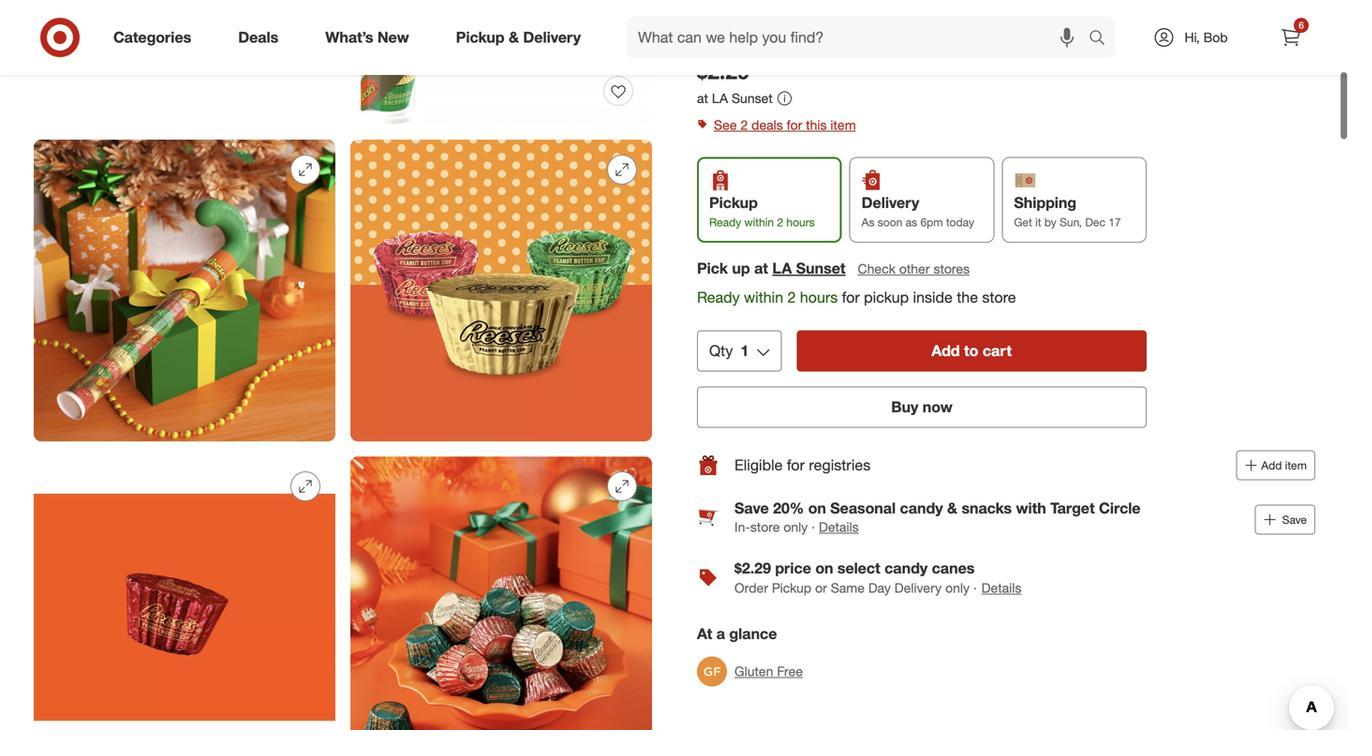 Task type: vqa. For each thing, say whether or not it's contained in the screenshot.


Task type: locate. For each thing, give the bounding box(es) containing it.
2.17oz
[[886, 3, 952, 29]]

0 vertical spatial add
[[932, 342, 960, 360]]

store
[[983, 288, 1016, 306], [751, 519, 780, 535]]

candy for canes
[[885, 559, 928, 578]]

0 vertical spatial 2
[[741, 117, 748, 133]]

ready down 'pick'
[[697, 288, 740, 306]]

1 vertical spatial ready
[[697, 288, 740, 306]]

$2.29 price on select candy canes order pickup or same day delivery only ∙ details
[[735, 559, 1022, 596]]

$2.29 price on select candy canes link
[[735, 559, 975, 578]]

1 vertical spatial within
[[744, 288, 784, 306]]

within
[[745, 215, 774, 229], [744, 288, 784, 306]]

on inside $2.29 price on select candy canes order pickup or same day delivery only ∙ details
[[816, 559, 834, 578]]

0 vertical spatial within
[[745, 215, 774, 229]]

0 vertical spatial ∙
[[812, 519, 815, 535]]

1 vertical spatial store
[[751, 519, 780, 535]]

hours
[[787, 215, 815, 229], [800, 288, 838, 306]]

hours inside pickup ready within 2 hours
[[787, 215, 815, 229]]

1 horizontal spatial ∙
[[974, 580, 977, 596]]

categories
[[113, 28, 191, 46]]

0 vertical spatial pickup
[[456, 28, 505, 46]]

∙
[[812, 519, 815, 535], [974, 580, 977, 596]]

1 vertical spatial for
[[842, 288, 860, 306]]

details inside save 20% on seasonal candy & snacks with target circle in-store only ∙ details
[[819, 519, 859, 535]]

1 vertical spatial only
[[946, 580, 970, 596]]

buy now button
[[697, 387, 1147, 428]]

6
[[1299, 19, 1304, 31]]

2 up "pick up at la sunset"
[[777, 215, 784, 229]]

delivery inside delivery as soon as 6pm today
[[862, 194, 920, 212]]

details
[[819, 519, 859, 535], [982, 580, 1022, 596]]

at
[[697, 90, 708, 106], [755, 259, 768, 277]]

add to cart
[[932, 342, 1012, 360]]

2 inside pickup ready within 2 hours
[[777, 215, 784, 229]]

details for canes
[[982, 580, 1022, 596]]

reese's
[[697, 0, 789, 3]]

only inside $2.29 price on select candy canes order pickup or same day delivery only ∙ details
[[946, 580, 970, 596]]

0 horizontal spatial sunset
[[732, 90, 773, 106]]

add to cart button
[[797, 331, 1147, 372]]

candy inside save 20% on seasonal candy & snacks with target circle in-store only ∙ details
[[900, 499, 943, 518]]

details button
[[819, 518, 859, 537], [981, 578, 1023, 599]]

332 link
[[697, 34, 826, 55]]

$2.29 up at la sunset
[[697, 58, 750, 85]]

sunset up ready within 2 hours for pickup inside the store
[[796, 259, 846, 277]]

deals
[[238, 28, 279, 46]]

2 horizontal spatial pickup
[[772, 580, 812, 596]]

1 horizontal spatial add
[[1262, 459, 1282, 473]]

pickup down price
[[772, 580, 812, 596]]

1 vertical spatial candy
[[885, 559, 928, 578]]

ready
[[709, 215, 741, 229], [697, 288, 740, 306]]

delivery inside $2.29 price on select candy canes order pickup or same day delivery only ∙ details
[[895, 580, 942, 596]]

0 vertical spatial $2.29
[[697, 58, 750, 85]]

save inside save 20% on seasonal candy & snacks with target circle in-store only ∙ details
[[735, 499, 769, 518]]

pickup inside pickup ready within 2 hours
[[709, 194, 758, 212]]

hours down la sunset button
[[800, 288, 838, 306]]

1 horizontal spatial sunset
[[796, 259, 846, 277]]

for
[[787, 117, 803, 133], [842, 288, 860, 306], [787, 456, 805, 475]]

$2.29 up order
[[735, 559, 771, 578]]

select
[[838, 559, 881, 578]]

at right up
[[755, 259, 768, 277]]

1 vertical spatial on
[[816, 559, 834, 578]]

1
[[741, 342, 749, 360]]

item up save button
[[1285, 459, 1307, 473]]

save for save 20% on seasonal candy & snacks with target circle in-store only ∙ details
[[735, 499, 769, 518]]

see
[[714, 117, 737, 133]]

2 vertical spatial pickup
[[772, 580, 812, 596]]

$2.29 inside $2.29 price on select candy canes order pickup or same day delivery only ∙ details
[[735, 559, 771, 578]]

store inside save 20% on seasonal candy & snacks with target circle in-store only ∙ details
[[751, 519, 780, 535]]

for right 'eligible'
[[787, 456, 805, 475]]

1 vertical spatial details
[[982, 580, 1022, 596]]

add
[[932, 342, 960, 360], [1262, 459, 1282, 473]]

la up see
[[712, 90, 728, 106]]

0 vertical spatial only
[[784, 519, 808, 535]]

add up save button
[[1262, 459, 1282, 473]]

reese&#39;s peanut butter cups holiday candy filled plastic cane miniatures - 2.17oz, 5 of 7 image
[[350, 456, 652, 730]]

at down 332 'link'
[[697, 90, 708, 106]]

dec
[[1086, 215, 1106, 229]]

buy now
[[891, 398, 953, 416]]

save down add item
[[1283, 513, 1307, 527]]

on for select
[[816, 559, 834, 578]]

for left "this"
[[787, 117, 803, 133]]

∙ inside save 20% on seasonal candy & snacks with target circle in-store only ∙ details
[[812, 519, 815, 535]]

reese&#39;s peanut butter cups holiday candy filled plastic cane miniatures - 2.17oz, 1 of 7 image
[[34, 0, 652, 125]]

1 horizontal spatial details
[[982, 580, 1022, 596]]

0 horizontal spatial details
[[819, 519, 859, 535]]

la sunset button
[[773, 258, 846, 279]]

reese&#39;s peanut butter cups holiday candy filled plastic cane miniatures - 2.17oz, 2 of 7 image
[[34, 140, 335, 441]]

store down 20%
[[751, 519, 780, 535]]

candy right seasonal
[[900, 499, 943, 518]]

0 horizontal spatial store
[[751, 519, 780, 535]]

reese&#39;s peanut butter cups holiday candy filled plastic cane miniatures - 2.17oz, 4 of 7 image
[[34, 456, 335, 730]]

add left the to
[[932, 342, 960, 360]]

candy up day
[[885, 559, 928, 578]]

0 horizontal spatial add
[[932, 342, 960, 360]]

0 horizontal spatial &
[[509, 28, 519, 46]]

0 horizontal spatial ∙
[[812, 519, 815, 535]]

0 vertical spatial on
[[808, 499, 826, 518]]

1 horizontal spatial 2
[[777, 215, 784, 229]]

cart
[[983, 342, 1012, 360]]

1 vertical spatial la
[[773, 259, 792, 277]]

hours up la sunset button
[[787, 215, 815, 229]]

deals link
[[222, 17, 302, 58]]

2 down la sunset button
[[788, 288, 796, 306]]

store right the
[[983, 288, 1016, 306]]

la right up
[[773, 259, 792, 277]]

butter
[[872, 0, 937, 3]]

save
[[735, 499, 769, 518], [1283, 513, 1307, 527]]

only inside save 20% on seasonal candy & snacks with target circle in-store only ∙ details
[[784, 519, 808, 535]]

1 vertical spatial hours
[[800, 288, 838, 306]]

1 vertical spatial 2
[[777, 215, 784, 229]]

0 vertical spatial details button
[[819, 518, 859, 537]]

1 vertical spatial pickup
[[709, 194, 758, 212]]

0 horizontal spatial only
[[784, 519, 808, 535]]

candy
[[900, 499, 943, 518], [885, 559, 928, 578]]

∙ up $2.29 price on select candy canes 'link'
[[812, 519, 815, 535]]

1 vertical spatial $2.29
[[735, 559, 771, 578]]

1 vertical spatial delivery
[[862, 194, 920, 212]]

pick
[[697, 259, 728, 277]]

delivery
[[523, 28, 581, 46], [862, 194, 920, 212], [895, 580, 942, 596]]

1 horizontal spatial only
[[946, 580, 970, 596]]

see 2 deals for this item
[[714, 117, 856, 133]]

pickup ready within 2 hours
[[709, 194, 815, 229]]

on inside save 20% on seasonal candy & snacks with target circle in-store only ∙ details
[[808, 499, 826, 518]]

1 horizontal spatial &
[[947, 499, 958, 518]]

sunset
[[732, 90, 773, 106], [796, 259, 846, 277]]

6 link
[[1271, 17, 1312, 58]]

1 horizontal spatial item
[[1285, 459, 1307, 473]]

0 vertical spatial store
[[983, 288, 1016, 306]]

save button
[[1255, 505, 1316, 535]]

details down snacks
[[982, 580, 1022, 596]]

1 horizontal spatial pickup
[[709, 194, 758, 212]]

la
[[712, 90, 728, 106], [773, 259, 792, 277]]

0 vertical spatial la
[[712, 90, 728, 106]]

details inside $2.29 price on select candy canes order pickup or same day delivery only ∙ details
[[982, 580, 1022, 596]]

pickup right new
[[456, 28, 505, 46]]

2
[[741, 117, 748, 133], [777, 215, 784, 229], [788, 288, 796, 306]]

candy inside $2.29 price on select candy canes order pickup or same day delivery only ∙ details
[[885, 559, 928, 578]]

only
[[784, 519, 808, 535], [946, 580, 970, 596]]

target
[[1051, 499, 1095, 518]]

pickup up up
[[709, 194, 758, 212]]

0 vertical spatial hours
[[787, 215, 815, 229]]

0 vertical spatial item
[[831, 117, 856, 133]]

day
[[869, 580, 891, 596]]

deals
[[752, 117, 783, 133]]

free
[[777, 663, 803, 680]]

today
[[946, 215, 975, 229]]

what's new
[[325, 28, 409, 46]]

2 horizontal spatial 2
[[788, 288, 796, 306]]

∙ down canes
[[974, 580, 977, 596]]

$2.29
[[697, 58, 750, 85], [735, 559, 771, 578]]

0 vertical spatial ready
[[709, 215, 741, 229]]

0 horizontal spatial pickup
[[456, 28, 505, 46]]

1 vertical spatial ∙
[[974, 580, 977, 596]]

1 horizontal spatial save
[[1283, 513, 1307, 527]]

save up in-
[[735, 499, 769, 518]]

0 horizontal spatial save
[[735, 499, 769, 518]]

0 vertical spatial details
[[819, 519, 859, 535]]

on up or
[[816, 559, 834, 578]]

details for &
[[819, 519, 859, 535]]

with
[[1016, 499, 1047, 518]]

2 vertical spatial delivery
[[895, 580, 942, 596]]

item right "this"
[[831, 117, 856, 133]]

cane
[[697, 3, 751, 29]]

eligible
[[735, 456, 783, 475]]

price
[[775, 559, 811, 578]]

by
[[1045, 215, 1057, 229]]

& inside save 20% on seasonal candy & snacks with target circle in-store only ∙ details
[[947, 499, 958, 518]]

1 horizontal spatial details button
[[981, 578, 1023, 599]]

sunset up the deals
[[732, 90, 773, 106]]

details down seasonal
[[819, 519, 859, 535]]

∙ inside $2.29 price on select candy canes order pickup or same day delivery only ∙ details
[[974, 580, 977, 596]]

details button down seasonal
[[819, 518, 859, 537]]

ready up 'pick'
[[709, 215, 741, 229]]

candy for &
[[900, 499, 943, 518]]

1 horizontal spatial la
[[773, 259, 792, 277]]

for left pickup
[[842, 288, 860, 306]]

1 horizontal spatial at
[[755, 259, 768, 277]]

inside
[[913, 288, 953, 306]]

6pm
[[921, 215, 943, 229]]

eligible for registries
[[735, 456, 871, 475]]

0 vertical spatial candy
[[900, 499, 943, 518]]

&
[[509, 28, 519, 46], [947, 499, 958, 518]]

same
[[831, 580, 865, 596]]

pickup for ready
[[709, 194, 758, 212]]

within down "pick up at la sunset"
[[744, 288, 784, 306]]

to
[[964, 342, 979, 360]]

1 vertical spatial at
[[755, 259, 768, 277]]

2 right see
[[741, 117, 748, 133]]

0 horizontal spatial la
[[712, 90, 728, 106]]

1 horizontal spatial store
[[983, 288, 1016, 306]]

0 vertical spatial at
[[697, 90, 708, 106]]

1 vertical spatial &
[[947, 499, 958, 518]]

1 vertical spatial item
[[1285, 459, 1307, 473]]

on right 20%
[[808, 499, 826, 518]]

only for seasonal
[[784, 519, 808, 535]]

only down canes
[[946, 580, 970, 596]]

1 within from the top
[[745, 215, 774, 229]]

1 vertical spatial add
[[1262, 459, 1282, 473]]

details button down snacks
[[981, 578, 1023, 599]]

0 horizontal spatial details button
[[819, 518, 859, 537]]

only down 20%
[[784, 519, 808, 535]]

0 horizontal spatial 2
[[741, 117, 748, 133]]

within up "pick up at la sunset"
[[745, 215, 774, 229]]

save inside button
[[1283, 513, 1307, 527]]



Task type: describe. For each thing, give the bounding box(es) containing it.
soon
[[878, 215, 903, 229]]

pickup & delivery link
[[440, 17, 604, 58]]

see 2 deals for this item link
[[697, 112, 1316, 139]]

get
[[1014, 215, 1033, 229]]

the
[[957, 288, 978, 306]]

∙ for seasonal
[[812, 519, 815, 535]]

1 vertical spatial sunset
[[796, 259, 846, 277]]

plastic
[[1217, 0, 1286, 3]]

gluten
[[735, 663, 774, 680]]

deals element
[[697, 488, 1316, 610]]

shipping
[[1014, 194, 1077, 212]]

new
[[378, 28, 409, 46]]

qty
[[709, 342, 733, 360]]

at a glance
[[697, 625, 777, 643]]

add for add to cart
[[932, 342, 960, 360]]

hi,
[[1185, 29, 1200, 45]]

add item button
[[1236, 451, 1316, 481]]

what's new link
[[309, 17, 433, 58]]

at
[[697, 625, 713, 643]]

search
[[1081, 30, 1126, 48]]

add item
[[1262, 459, 1307, 473]]

order
[[735, 580, 768, 596]]

332
[[785, 35, 807, 51]]

sun,
[[1060, 215, 1082, 229]]

save 20% on seasonal candy & snacks with target circle in-store only ∙ details
[[735, 499, 1141, 535]]

0 vertical spatial for
[[787, 117, 803, 133]]

save for save
[[1283, 513, 1307, 527]]

holiday
[[1002, 0, 1079, 3]]

0 vertical spatial delivery
[[523, 28, 581, 46]]

a
[[717, 625, 725, 643]]

filled
[[1156, 0, 1211, 3]]

gluten free
[[735, 663, 803, 680]]

2 vertical spatial 2
[[788, 288, 796, 306]]

on for seasonal
[[808, 499, 826, 518]]

or
[[815, 580, 827, 596]]

circle
[[1099, 499, 1141, 518]]

0 horizontal spatial at
[[697, 90, 708, 106]]

in-
[[735, 519, 751, 535]]

20%
[[773, 499, 804, 518]]

∙ for select
[[974, 580, 977, 596]]

miniatures
[[757, 3, 865, 29]]

seasonal
[[831, 499, 896, 518]]

item inside button
[[1285, 459, 1307, 473]]

other
[[900, 261, 930, 277]]

check
[[858, 261, 896, 277]]

-
[[871, 3, 880, 29]]

qty 1
[[709, 342, 749, 360]]

ready inside pickup ready within 2 hours
[[709, 215, 741, 229]]

as
[[862, 215, 875, 229]]

pickup
[[864, 288, 909, 306]]

ready within 2 hours for pickup inside the store
[[697, 288, 1016, 306]]

now
[[923, 398, 953, 416]]

pickup inside $2.29 price on select candy canes order pickup or same day delivery only ∙ details
[[772, 580, 812, 596]]

registries
[[809, 456, 871, 475]]

reese&#39;s peanut butter cups holiday candy filled plastic cane miniatures - 2.17oz, 3 of 7 image
[[350, 140, 652, 441]]

it
[[1036, 215, 1042, 229]]

categories link
[[97, 17, 215, 58]]

What can we help you find? suggestions appear below search field
[[627, 17, 1094, 58]]

bob
[[1204, 29, 1228, 45]]

snacks
[[962, 499, 1012, 518]]

buy
[[891, 398, 919, 416]]

hi, bob
[[1185, 29, 1228, 45]]

check other stores
[[858, 261, 970, 277]]

0 vertical spatial sunset
[[732, 90, 773, 106]]

shipping get it by sun, dec 17
[[1014, 194, 1121, 229]]

only for select
[[946, 580, 970, 596]]

at la sunset
[[697, 90, 773, 106]]

what's
[[325, 28, 373, 46]]

$2.29 for $2.29
[[697, 58, 750, 85]]

gluten free button
[[697, 651, 803, 692]]

add for add item
[[1262, 459, 1282, 473]]

2 within from the top
[[744, 288, 784, 306]]

2 vertical spatial for
[[787, 456, 805, 475]]

$2.29 for $2.29 price on select candy canes order pickup or same day delivery only ∙ details
[[735, 559, 771, 578]]

canes
[[932, 559, 975, 578]]

cups
[[943, 0, 996, 3]]

0 horizontal spatial item
[[831, 117, 856, 133]]

search button
[[1081, 17, 1126, 62]]

17
[[1109, 215, 1121, 229]]

check other stores button
[[857, 259, 971, 279]]

pickup & delivery
[[456, 28, 581, 46]]

pick up at la sunset
[[697, 259, 846, 277]]

0 vertical spatial &
[[509, 28, 519, 46]]

candy
[[1085, 0, 1150, 3]]

reese's peanut butter cups holiday candy filled plastic cane miniatures - 2.17oz
[[697, 0, 1286, 29]]

up
[[732, 259, 750, 277]]

within inside pickup ready within 2 hours
[[745, 215, 774, 229]]

this
[[806, 117, 827, 133]]

1 vertical spatial details button
[[981, 578, 1023, 599]]

glance
[[729, 625, 777, 643]]

stores
[[934, 261, 970, 277]]

peanut
[[795, 0, 867, 3]]

as
[[906, 215, 918, 229]]

pickup for &
[[456, 28, 505, 46]]



